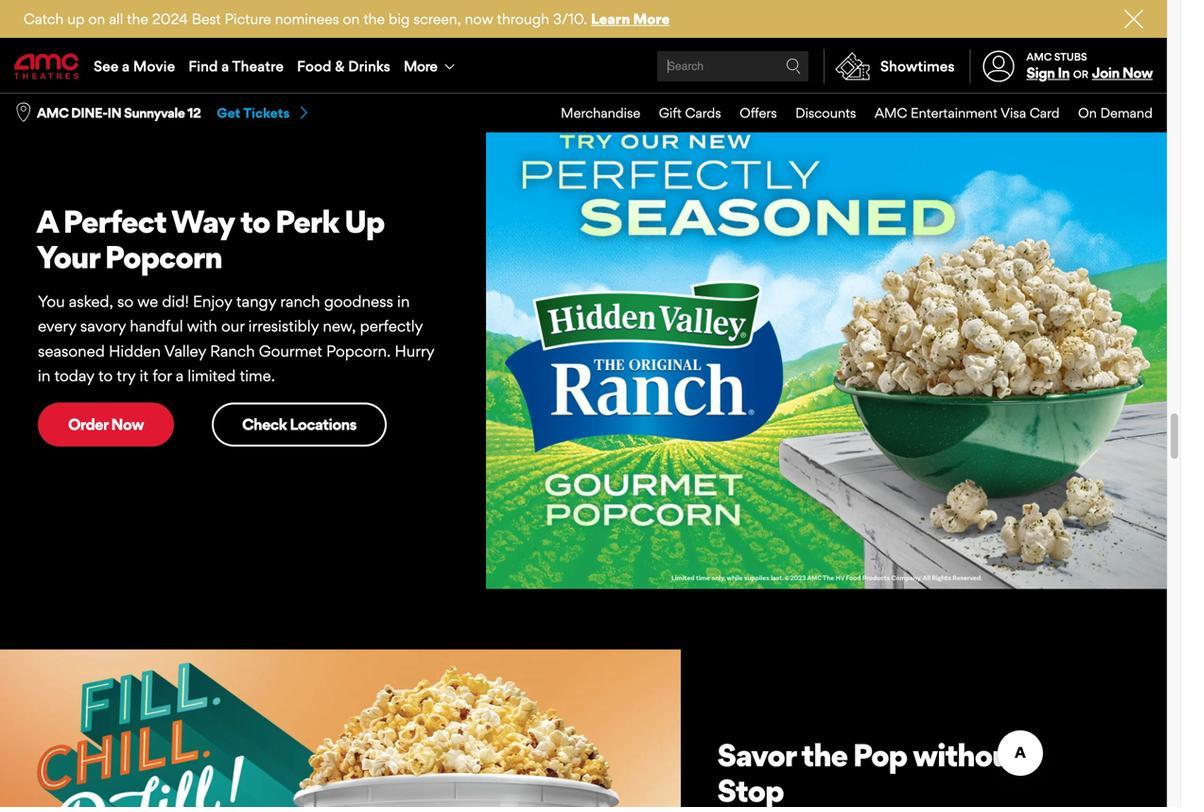 Task type: describe. For each thing, give the bounding box(es) containing it.
irresistibly
[[248, 316, 319, 335]]

tickets
[[243, 105, 290, 121]]

0 horizontal spatial the
[[127, 10, 148, 27]]

visa
[[1001, 105, 1027, 121]]

on demand link
[[1060, 94, 1153, 132]]

a perfect way to perk up your popcorn
[[36, 202, 384, 276]]

all
[[109, 10, 123, 27]]

order
[[68, 415, 108, 434]]

to inside the you asked, so we did! enjoy tangy ranch goodness in every savory handful with our irresistibly new, perfectly seasoned hidden valley ranch gourmet popcorn. hurry in today to try it for a limited time.
[[98, 366, 113, 385]]

sunnyvale
[[124, 105, 185, 121]]

check locations
[[242, 415, 357, 434]]

demand
[[1101, 105, 1153, 121]]

savory
[[80, 316, 126, 335]]

merchandise
[[561, 105, 641, 121]]

user profile image
[[973, 51, 1026, 82]]

so
[[117, 292, 134, 311]]

gourmet
[[259, 341, 322, 360]]

showtimes image
[[825, 49, 881, 83]]

0 horizontal spatial in
[[38, 366, 50, 385]]

more inside 'button'
[[404, 57, 437, 75]]

way
[[171, 202, 235, 240]]

search the AMC website text field
[[665, 59, 786, 73]]

a for theatre
[[222, 57, 229, 75]]

see a movie
[[94, 57, 175, 75]]

in
[[1058, 64, 1070, 81]]

goodness
[[324, 292, 393, 311]]

stubs
[[1055, 50, 1088, 63]]

2 on from the left
[[343, 10, 360, 27]]

try
[[117, 366, 136, 385]]

on demand
[[1079, 105, 1153, 121]]

check
[[242, 415, 287, 434]]

get tickets link
[[217, 104, 311, 122]]

card
[[1030, 105, 1060, 121]]

1 on from the left
[[88, 10, 105, 27]]

for
[[153, 366, 172, 385]]

movie
[[133, 57, 175, 75]]

discounts link
[[777, 94, 857, 132]]

now
[[465, 10, 493, 27]]

valley
[[164, 341, 206, 360]]

get
[[217, 105, 241, 121]]

offers
[[740, 105, 777, 121]]

0 vertical spatial in
[[397, 292, 410, 311]]

submit search icon image
[[786, 59, 801, 74]]

find
[[188, 57, 218, 75]]

enjoy
[[193, 292, 232, 311]]

amc dine-in sunnyvale 12 button
[[37, 104, 201, 122]]

stop
[[717, 772, 784, 807]]

big
[[389, 10, 410, 27]]

amc stubs sign in or join now
[[1027, 50, 1153, 81]]

catch up on all the 2024 best picture nominees on the big screen, now through 3/10. learn more
[[24, 10, 670, 27]]

pop
[[853, 736, 907, 774]]

amc for visa
[[875, 105, 908, 121]]

it
[[140, 366, 149, 385]]

with
[[187, 316, 217, 335]]

to inside a perfect way to perk up your popcorn
[[240, 202, 270, 240]]

food
[[297, 57, 332, 75]]

merchandise link
[[543, 94, 641, 132]]

asked,
[[69, 292, 113, 311]]

cookie consent banner dialog
[[0, 735, 1167, 807]]

catch
[[24, 10, 64, 27]]

perfect
[[63, 202, 166, 240]]

sign in button
[[1027, 64, 1070, 81]]

nominees
[[275, 10, 339, 27]]

popcorn.
[[326, 341, 391, 360]]



Task type: locate. For each thing, give the bounding box(es) containing it.
new,
[[323, 316, 356, 335]]

menu up merchandise "link"
[[0, 40, 1167, 93]]

2 horizontal spatial a
[[222, 57, 229, 75]]

your
[[36, 238, 99, 276]]

1 vertical spatial more
[[404, 57, 437, 75]]

1 horizontal spatial more
[[633, 10, 670, 27]]

1 horizontal spatial to
[[240, 202, 270, 240]]

entertainment
[[911, 105, 998, 121]]

screen,
[[414, 10, 461, 27]]

more
[[633, 10, 670, 27], [404, 57, 437, 75]]

gift
[[659, 105, 682, 121]]

perk
[[275, 202, 339, 240]]

in
[[397, 292, 410, 311], [38, 366, 50, 385]]

picture
[[225, 10, 271, 27]]

our
[[221, 316, 245, 335]]

annual bucket 2024 image
[[0, 650, 681, 807]]

showtimes
[[881, 57, 955, 75]]

0 horizontal spatial now
[[111, 415, 144, 434]]

showtimes link
[[824, 49, 955, 83]]

a right the "see" in the left top of the page
[[122, 57, 130, 75]]

see a movie link
[[87, 40, 182, 93]]

menu containing more
[[0, 40, 1167, 93]]

sign
[[1027, 64, 1055, 81]]

amc entertainment visa card
[[875, 105, 1060, 121]]

order now
[[68, 415, 144, 434]]

more down screen,
[[404, 57, 437, 75]]

join
[[1093, 64, 1120, 81]]

now inside order now link
[[111, 415, 144, 434]]

menu containing merchandise
[[543, 94, 1153, 132]]

learn more link
[[591, 10, 670, 27]]

locations
[[290, 415, 357, 434]]

amc left the dine-
[[37, 105, 69, 121]]

did!
[[162, 292, 189, 311]]

2 horizontal spatial amc
[[1027, 50, 1052, 63]]

0 horizontal spatial a
[[122, 57, 130, 75]]

1 vertical spatial menu
[[543, 94, 1153, 132]]

1 vertical spatial now
[[111, 415, 144, 434]]

gift cards link
[[641, 94, 721, 132]]

amc dine-in sunnyvale 12
[[37, 105, 201, 121]]

more right learn
[[633, 10, 670, 27]]

a right for
[[176, 366, 184, 385]]

the left the pop
[[802, 736, 848, 774]]

0 horizontal spatial on
[[88, 10, 105, 27]]

a inside the you asked, so we did! enjoy tangy ranch goodness in every savory handful with our irresistibly new, perfectly seasoned hidden valley ranch gourmet popcorn. hurry in today to try it for a limited time.
[[176, 366, 184, 385]]

without
[[913, 736, 1022, 774]]

up
[[344, 202, 384, 240]]

1 horizontal spatial a
[[176, 366, 184, 385]]

or
[[1074, 68, 1089, 81]]

you asked, so we did! enjoy tangy ranch goodness in every savory handful with our irresistibly new, perfectly seasoned hidden valley ranch gourmet popcorn. hurry in today to try it for a limited time.
[[38, 292, 434, 385]]

popcorn
[[105, 238, 222, 276]]

1 vertical spatial to
[[98, 366, 113, 385]]

the left big
[[364, 10, 385, 27]]

on
[[1079, 105, 1097, 121]]

learn
[[591, 10, 630, 27]]

you
[[38, 292, 65, 311]]

&
[[335, 57, 345, 75]]

food & drinks
[[297, 57, 391, 75]]

food & drinks link
[[290, 40, 397, 93]]

0 vertical spatial to
[[240, 202, 270, 240]]

0 horizontal spatial more
[[404, 57, 437, 75]]

best
[[192, 10, 221, 27]]

hidden
[[109, 341, 161, 360]]

a
[[36, 202, 57, 240]]

a for movie
[[122, 57, 130, 75]]

ranch
[[280, 292, 320, 311]]

amc up sign
[[1027, 50, 1052, 63]]

now right order on the left of page
[[111, 415, 144, 434]]

menu down the showtimes image
[[543, 94, 1153, 132]]

through
[[497, 10, 550, 27]]

1 horizontal spatial on
[[343, 10, 360, 27]]

0 horizontal spatial to
[[98, 366, 113, 385]]

more button
[[397, 40, 466, 93]]

theatre
[[232, 57, 284, 75]]

ranch
[[210, 341, 255, 360]]

amc inside button
[[37, 105, 69, 121]]

amc entertainment visa card link
[[857, 94, 1060, 132]]

menu
[[0, 40, 1167, 93], [543, 94, 1153, 132]]

find a theatre link
[[182, 40, 290, 93]]

1 horizontal spatial in
[[397, 292, 410, 311]]

in left today
[[38, 366, 50, 385]]

2024
[[152, 10, 188, 27]]

1 horizontal spatial the
[[364, 10, 385, 27]]

sign in or join amc stubs element
[[970, 40, 1153, 93]]

on
[[88, 10, 105, 27], [343, 10, 360, 27]]

offers link
[[721, 94, 777, 132]]

savor
[[717, 736, 796, 774]]

to left try
[[98, 366, 113, 385]]

3/10.
[[553, 10, 588, 27]]

the inside savor the pop without stop
[[802, 736, 848, 774]]

2 horizontal spatial the
[[802, 736, 848, 774]]

discounts
[[796, 105, 857, 121]]

now right join
[[1123, 64, 1153, 81]]

in up perfectly
[[397, 292, 410, 311]]

1 vertical spatial in
[[38, 366, 50, 385]]

order now link
[[38, 402, 174, 446]]

in
[[107, 105, 121, 121]]

on left all
[[88, 10, 105, 27]]

get tickets
[[217, 105, 290, 121]]

amc for sign
[[1027, 50, 1052, 63]]

limited
[[188, 366, 236, 385]]

a right find
[[222, 57, 229, 75]]

drinks
[[348, 57, 391, 75]]

seasoned
[[38, 341, 105, 360]]

find a theatre
[[188, 57, 284, 75]]

savor the pop without stop
[[717, 736, 1022, 807]]

amc logo image
[[14, 53, 80, 79], [14, 53, 80, 79]]

we
[[137, 292, 158, 311]]

to right way
[[240, 202, 270, 240]]

every
[[38, 316, 76, 335]]

hurry
[[395, 341, 434, 360]]

time.
[[240, 366, 275, 385]]

a
[[122, 57, 130, 75], [222, 57, 229, 75], [176, 366, 184, 385]]

gift cards
[[659, 105, 721, 121]]

0 vertical spatial more
[[633, 10, 670, 27]]

1 horizontal spatial now
[[1123, 64, 1153, 81]]

0 vertical spatial menu
[[0, 40, 1167, 93]]

up
[[67, 10, 85, 27]]

join now button
[[1093, 64, 1153, 81]]

see
[[94, 57, 119, 75]]

the right all
[[127, 10, 148, 27]]

amc inside amc stubs sign in or join now
[[1027, 50, 1052, 63]]

1 horizontal spatial amc
[[875, 105, 908, 121]]

now inside amc stubs sign in or join now
[[1123, 64, 1153, 81]]

dine-
[[71, 105, 107, 121]]

12
[[187, 105, 201, 121]]

amc for in
[[37, 105, 69, 121]]

0 vertical spatial now
[[1123, 64, 1153, 81]]

0 horizontal spatial amc
[[37, 105, 69, 121]]

cards
[[685, 105, 721, 121]]

the
[[127, 10, 148, 27], [364, 10, 385, 27], [802, 736, 848, 774]]

today
[[54, 366, 94, 385]]

tangy
[[236, 292, 276, 311]]

amc down showtimes link
[[875, 105, 908, 121]]

on right nominees
[[343, 10, 360, 27]]



Task type: vqa. For each thing, say whether or not it's contained in the screenshot.
(device at top
no



